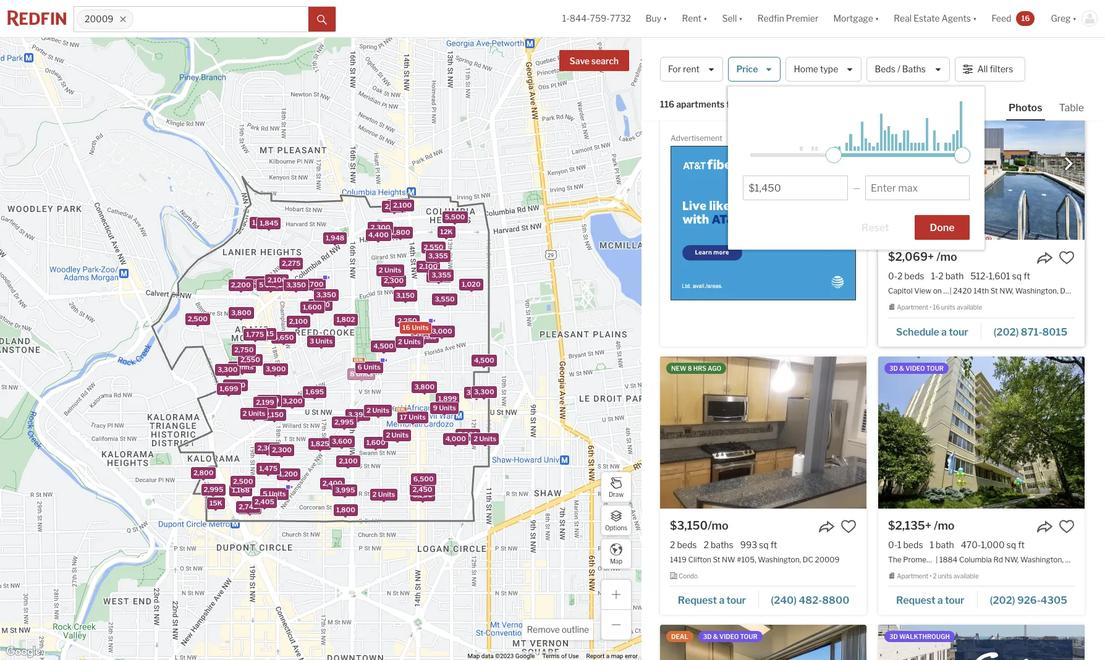 Task type: describe. For each thing, give the bounding box(es) containing it.
2 units down 2,199
[[243, 409, 265, 417]]

google image
[[3, 644, 44, 660]]

1 horizontal spatial video
[[906, 364, 925, 372]]

dc for camden roosevelt
[[1056, 17, 1066, 27]]

0 horizontal spatial 2,995
[[204, 485, 223, 494]]

a for (240) 482-8800
[[719, 595, 725, 607]]

beds up 1419
[[677, 539, 697, 550]]

request a tour for $2,135+
[[896, 595, 965, 607]]

schedule a tour for (202) 871-8015
[[896, 326, 969, 338]]

request a tour button down apartment • 17 units available
[[670, 53, 760, 72]]

0 vertical spatial 5 units
[[259, 280, 282, 289]]

0 horizontal spatial 3,800
[[231, 308, 251, 317]]

1419 clifton st nw #105, washington, dc 20009
[[670, 555, 840, 564]]

real
[[894, 13, 912, 24]]

request a tour button for $2,135+
[[888, 591, 978, 609]]

ft for 470-1,000 sq ft
[[1018, 539, 1025, 550]]

map data ©2023 google
[[468, 653, 535, 660]]

Enter max text field
[[871, 182, 965, 194]]

0 horizontal spatial tour
[[740, 633, 758, 641]]

baths
[[902, 64, 926, 74]]

nw, right sell ▾ dropdown button
[[755, 17, 769, 27]]

(240) 482-8800 link
[[759, 589, 857, 610]]

home type button
[[786, 57, 862, 82]]

$3,150 /mo
[[670, 519, 729, 532]]

outline
[[562, 624, 589, 635]]

/
[[898, 64, 901, 74]]

(202) 871-8905 link
[[760, 52, 857, 73]]

2,100 up 3,550
[[419, 262, 438, 271]]

4,000
[[446, 435, 466, 443]]

/mo for $3,150 /mo
[[708, 519, 729, 532]]

request down apartment • 17 units available
[[679, 57, 718, 69]]

1 horizontal spatial 2,500
[[233, 477, 253, 486]]

schedule for (202) 926-4406
[[895, 57, 939, 69]]

/mo for $2,135+ /mo
[[934, 519, 955, 532]]

redfin
[[758, 13, 784, 24]]

▾ for buy ▾
[[663, 13, 667, 24]]

dc for capitol view on 14th
[[1060, 286, 1071, 296]]

beds for $2,135+
[[904, 539, 923, 550]]

units for (202) 871-8905
[[723, 35, 737, 42]]

▾ for sell ▾
[[739, 13, 743, 24]]

search
[[591, 56, 619, 66]]

0 vertical spatial 2,995
[[334, 418, 354, 426]]

8800
[[822, 595, 850, 607]]

st down the 1,601
[[991, 286, 998, 296]]

report a map error
[[586, 653, 638, 660]]

buy ▾ button
[[646, 0, 667, 37]]

2,450
[[413, 485, 432, 494]]

estate
[[914, 13, 940, 24]]

washington, for the promenade
[[1021, 555, 1064, 564]]

redfin premier button
[[750, 0, 826, 37]]

tour for $3,150 /mo
[[727, 595, 746, 607]]

1 horizontal spatial 8
[[688, 364, 692, 372]]

beds
[[875, 64, 896, 74]]

previous button image
[[888, 158, 901, 170]]

(202) for (202) 871-8015
[[994, 326, 1019, 338]]

0 horizontal spatial 2,500
[[188, 314, 208, 323]]

1 horizontal spatial 17
[[715, 35, 722, 42]]

report for report ad
[[829, 136, 848, 143]]

4305
[[1041, 595, 1068, 607]]

0 horizontal spatial 4,500
[[374, 341, 394, 350]]

3d for photo of 1884 columbia rd nw, washington, dc 20009
[[890, 364, 898, 372]]

$2,135+ /mo
[[888, 519, 955, 532]]

509-
[[961, 2, 982, 12]]

rent inside dropdown button
[[682, 13, 702, 24]]

| left "1920"
[[706, 17, 708, 27]]

photo of 2420 14th st nw, washington, dc 20009 image
[[879, 88, 1085, 240]]

512-1,601 sq ft
[[971, 271, 1031, 281]]

• for (202) 926-4305
[[930, 572, 932, 580]]

favorite button image
[[1059, 250, 1075, 266]]

1,601
[[989, 271, 1011, 281]]

0 vertical spatial 3,355
[[428, 251, 448, 260]]

maximum price slider
[[955, 147, 971, 163]]

favorite button checkbox for $3,150 /mo
[[841, 518, 857, 534]]

a for (202) 926-4305
[[938, 595, 943, 607]]

st right sell ▾ dropdown button
[[746, 17, 753, 27]]

price button
[[729, 57, 781, 82]]

request for $2,135+
[[896, 595, 936, 607]]

home type
[[794, 64, 839, 74]]

1 horizontal spatial 3,800
[[415, 382, 435, 391]]

2,100 down 3,600
[[339, 457, 358, 466]]

remove outline
[[527, 624, 589, 635]]

the for the louis | 1920 14th st nw, washington, dc 20009
[[670, 17, 684, 27]]

filters
[[990, 64, 1014, 74]]

1920
[[709, 17, 727, 27]]

error
[[625, 653, 638, 660]]

done button
[[915, 215, 970, 240]]

6,750
[[259, 396, 279, 405]]

available for (202) 871-8905
[[738, 35, 764, 42]]

1884
[[940, 555, 958, 564]]

3,200
[[283, 397, 303, 405]]

a for (202) 871-8905
[[720, 57, 725, 69]]

1,900
[[311, 300, 330, 309]]

2,100 down 2,275
[[268, 275, 286, 284]]

0- for $2,069+
[[888, 271, 898, 281]]

• for (202) 926-4406
[[930, 35, 932, 42]]

1 vertical spatial 5 units
[[263, 489, 286, 498]]

12k
[[440, 227, 453, 236]]

2 units down 17 units
[[386, 430, 409, 439]]

2 1 from the left
[[930, 539, 934, 550]]

1- for 844-
[[562, 13, 570, 24]]

2,749
[[239, 502, 258, 511]]

save
[[570, 56, 590, 66]]

available for (202) 926-4305
[[954, 572, 979, 580]]

columbia
[[959, 555, 992, 564]]

apartment for (202) 926-4406
[[897, 35, 929, 42]]

promenade
[[903, 555, 944, 564]]

buy ▾
[[646, 13, 667, 24]]

dialog containing reset
[[729, 87, 985, 250]]

for rent button
[[660, 57, 724, 82]]

▾ for greg ▾
[[1073, 13, 1077, 24]]

tour left all
[[948, 57, 968, 69]]

0- for $2,135+
[[888, 539, 898, 550]]

2 units down 16 units on the left of page
[[398, 337, 421, 346]]

a for (202) 926-4406
[[941, 57, 946, 69]]

1 vertical spatial 5
[[263, 489, 267, 498]]

$3,150
[[670, 519, 708, 532]]

482-
[[799, 595, 822, 607]]

1419
[[670, 555, 687, 564]]

request a tour for $3,150
[[678, 595, 746, 607]]

6 units
[[358, 363, 381, 372]]

8 units
[[350, 369, 373, 378]]

buy
[[646, 13, 662, 24]]

ft up 1419 clifton st nw #105, washington, dc 20009
[[771, 539, 777, 550]]

report for report a map error
[[586, 653, 605, 660]]

units for (202) 871-8015
[[942, 304, 956, 311]]

st left the nw
[[713, 555, 721, 564]]

tour down apartment • 17 units available
[[727, 57, 747, 69]]

1 horizontal spatial 3,350
[[316, 290, 336, 299]]

(202) 871-8905
[[773, 57, 849, 69]]

google
[[516, 653, 535, 660]]

real estate agents ▾ link
[[894, 0, 977, 37]]

tour for $2,135+ /mo
[[945, 595, 965, 607]]

report a map error link
[[586, 653, 638, 660]]

the louis | 1920 14th st nw, washington, dc 20009
[[670, 17, 852, 27]]

2,100 up 9,845
[[393, 201, 412, 210]]

sell ▾
[[722, 13, 743, 24]]

request for $3,150
[[678, 595, 717, 607]]

schedule a tour button for (202) 926-4406
[[888, 53, 980, 72]]

done
[[930, 222, 955, 234]]

photo of 1884 columbia rd nw, washington, dc 20009 image
[[879, 356, 1085, 509]]

0-1 beds
[[888, 539, 923, 550]]

sell
[[722, 13, 737, 24]]

1 horizontal spatial rent
[[813, 50, 844, 66]]

0 horizontal spatial video
[[720, 633, 739, 641]]

2 horizontal spatial 14th
[[974, 286, 989, 296]]

/mo for $2,069+ /mo
[[937, 250, 958, 263]]

0 horizontal spatial 2,700
[[304, 280, 324, 288]]

apartment for (202) 926-4305
[[897, 572, 929, 580]]

759-
[[590, 13, 610, 24]]

2 horizontal spatial 8
[[933, 35, 937, 42]]

apartment • 16 units available
[[897, 304, 982, 311]]

for rent
[[668, 64, 700, 74]]

buy ▾ button
[[639, 0, 675, 37]]

(202) 926-4305
[[990, 595, 1068, 607]]

1,695
[[305, 387, 324, 396]]

#105,
[[737, 555, 757, 564]]

mortgage ▾
[[834, 13, 879, 24]]

for for rent
[[727, 99, 739, 110]]

1 horizontal spatial tour
[[927, 364, 944, 372]]

reset
[[862, 222, 889, 234]]

dc up (240) 482-8800 "link"
[[803, 555, 814, 564]]

4,650
[[274, 333, 294, 341]]

0 vertical spatial 5
[[259, 280, 264, 289]]

price
[[737, 64, 758, 74]]

2 units right 4,000
[[474, 435, 496, 443]]

options button
[[601, 505, 632, 536]]

116 apartments for rent
[[660, 99, 758, 110]]

| 1884 columbia rd nw, washington, dc 20009
[[936, 555, 1102, 564]]

photo of 2112 new hampshire ave nw, washington, dc 20009 image
[[660, 625, 867, 660]]

• for (202) 871-8015
[[930, 304, 932, 311]]

dc left mortgage
[[815, 17, 826, 27]]

a left map
[[606, 653, 610, 660]]

map region
[[0, 0, 674, 660]]

nw, for camden roosevelt
[[995, 17, 1009, 27]]

home
[[794, 64, 819, 74]]

1,825
[[311, 439, 329, 448]]

request a tour down apartment • 17 units available
[[679, 57, 747, 69]]

0 horizontal spatial 14th
[[729, 17, 744, 27]]

(202) for (202) 926-4305
[[990, 595, 1016, 607]]

1- for 2
[[931, 271, 939, 281]]

remove 20009 image
[[119, 15, 127, 23]]

for for rent
[[791, 50, 810, 66]]

1,845
[[260, 219, 278, 227]]

1,800
[[336, 505, 355, 514]]

2 units left 17 units
[[367, 406, 389, 414]]

sq right '993'
[[759, 539, 769, 550]]

use
[[569, 653, 579, 660]]

3,250
[[413, 491, 433, 500]]

2 baths
[[704, 539, 734, 550]]

sq for 512-1,601 sq ft
[[1012, 271, 1022, 281]]

17 inside "map" region
[[400, 412, 407, 421]]

real estate agents ▾
[[894, 13, 977, 24]]

2 units up 3,150
[[379, 266, 402, 274]]

terms of use
[[542, 653, 579, 660]]

the promenade
[[888, 555, 944, 564]]

favorite button checkbox for $2,135+ /mo
[[1059, 518, 1075, 534]]



Task type: vqa. For each thing, say whether or not it's contained in the screenshot.
renovated inside the prime south of the blvd home in studio city. light and bright renovated abode set on a multi- tiered lot spanning over an approx. 9,000 sq ft lot. primary suite includes dual custom closets by california closets. ensuite primary bath has freestanding tub, separate shower and dual sinks plus vanity. two add'l bedrooms, one being used as an office includes a 1/2 bath as well as direct access to the yard. the main living space seamlessly connects the kitchen, living and dining. impressive vaulted kitchen, including custom cabinets, quartz countertop, stainless steel appliances. french doors lead you to the newly stone paved patio with wood burning outdoor fireplace perfect for alfresco dining and entertaining. the pool level has wonderful valley views and add'l grass pads for lounging. insulated garage w/ recessed lighting and wired for internet, cable and satellite offers add'l flex space for various uses. enjoy the convenience of the close proximity to coldwater and ventura. pick up gourmet groceries, shop or dine at the nearby shops at the sportsmen's lodge development just moments away!
no



Task type: locate. For each thing, give the bounding box(es) containing it.
16 inside "map" region
[[403, 323, 410, 331]]

3d
[[890, 364, 898, 372], [703, 633, 712, 641], [890, 633, 898, 641]]

2,550 down 2,750
[[240, 355, 260, 364]]

8 left "6"
[[350, 369, 355, 378]]

1 ▾ from the left
[[663, 13, 667, 24]]

871- for 8015
[[1021, 326, 1043, 338]]

1 vertical spatial report
[[586, 653, 605, 660]]

3,350 up 1,900
[[316, 290, 336, 299]]

(202) 871-8015
[[994, 326, 1068, 338]]

favorite button image
[[841, 518, 857, 534], [1059, 518, 1075, 534]]

0 horizontal spatial 3d & video tour
[[703, 633, 758, 641]]

units for (202) 926-4305
[[938, 572, 953, 580]]

2,750
[[234, 346, 254, 354]]

ad region
[[671, 146, 856, 301]]

3,150
[[396, 291, 415, 300]]

2,995 up 3,600
[[334, 418, 354, 426]]

bath
[[946, 271, 964, 281], [936, 539, 954, 550]]

None search field
[[133, 7, 309, 32]]

washington, for capitol view on 14th
[[1016, 286, 1059, 296]]

schedule a tour button down apartment • 16 units available
[[888, 322, 982, 340]]

4,400 up 3,550
[[429, 272, 449, 280]]

report inside button
[[829, 136, 848, 143]]

6,500
[[413, 475, 434, 483]]

dc up 4305
[[1066, 555, 1076, 564]]

map
[[611, 653, 623, 660]]

beds up the promenade
[[904, 539, 923, 550]]

save search
[[570, 56, 619, 66]]

data
[[481, 653, 494, 660]]

1 vertical spatial 2,550
[[240, 355, 260, 364]]

schedule a tour down apartment • 16 units available
[[896, 326, 969, 338]]

1 horizontal spatial report
[[829, 136, 848, 143]]

beds / baths button
[[867, 57, 950, 82]]

1- left 759-
[[562, 13, 570, 24]]

1 horizontal spatial &
[[900, 364, 905, 372]]

470-
[[961, 539, 981, 550]]

mortgage
[[834, 13, 873, 24]]

dialog
[[729, 87, 985, 250]]

▾ right sell
[[739, 13, 743, 24]]

2,350
[[226, 381, 246, 389]]

17 units
[[400, 412, 426, 421]]

2,100 up 4,650
[[289, 317, 308, 325]]

available
[[738, 35, 764, 42], [954, 35, 980, 42], [957, 304, 982, 311], [954, 572, 979, 580]]

request down apartment • 2 units available
[[896, 595, 936, 607]]

available for (202) 871-8015
[[957, 304, 982, 311]]

1 vertical spatial 4,500
[[474, 356, 494, 364]]

2 favorite button checkbox from the left
[[1059, 518, 1075, 534]]

▾ left "1920"
[[704, 13, 708, 24]]

0 vertical spatial 16
[[1022, 13, 1030, 23]]

capitol
[[888, 286, 913, 296]]

3,355
[[428, 251, 448, 260], [432, 271, 451, 279]]

remove
[[527, 624, 560, 635]]

17 right 3,395 in the bottom of the page
[[400, 412, 407, 421]]

Enter min text field
[[749, 182, 842, 194]]

| left the 2420
[[950, 286, 952, 296]]

options
[[605, 524, 628, 531]]

$2,069+
[[888, 250, 934, 263]]

map down options
[[610, 557, 623, 565]]

1,699
[[220, 384, 238, 393]]

3,355 up 3,550
[[432, 271, 451, 279]]

request a tour button down condo
[[670, 591, 759, 609]]

1 vertical spatial 2,800
[[193, 468, 214, 477]]

• for (202) 871-8905
[[712, 35, 714, 42]]

a down apartment • 17 units available
[[720, 57, 725, 69]]

0 vertical spatial bath
[[946, 271, 964, 281]]

0 horizontal spatial rent
[[682, 13, 702, 24]]

17
[[715, 35, 722, 42], [400, 412, 407, 421]]

1 vertical spatial 871-
[[1021, 326, 1043, 338]]

0 horizontal spatial map
[[468, 653, 480, 660]]

sq for 470-1,000 sq ft
[[1007, 539, 1016, 550]]

470-1,000 sq ft
[[961, 539, 1025, 550]]

0- down $2,135+
[[888, 539, 898, 550]]

0 vertical spatial 926-
[[1018, 57, 1042, 69]]

1,600 down 3,395 in the bottom of the page
[[366, 438, 386, 446]]

0 vertical spatial 3,350
[[286, 281, 306, 289]]

(202) 926-4305 link
[[978, 589, 1075, 610]]

14th down 512-
[[974, 286, 989, 296]]

0 vertical spatial schedule a tour button
[[888, 53, 980, 72]]

favorite button checkbox up | 1884 columbia rd nw, washington, dc 20009
[[1059, 518, 1075, 534]]

3,350 down 2,275
[[286, 281, 306, 289]]

0 vertical spatial 4,500
[[374, 341, 394, 350]]

tour down the nw
[[727, 595, 746, 607]]

1 vertical spatial 2,700
[[304, 280, 324, 288]]

871- for 8905
[[801, 57, 822, 69]]

0 vertical spatial the
[[670, 17, 684, 27]]

1 vertical spatial 2,995
[[204, 485, 223, 494]]

▾ down 509-
[[973, 13, 977, 24]]

0 vertical spatial video
[[906, 364, 925, 372]]

2,200
[[231, 280, 251, 289]]

| left 1884
[[936, 555, 938, 564]]

• down roosevelt
[[930, 35, 932, 42]]

ft up | 2101 16th st nw, washington, dc 20009
[[1011, 2, 1018, 12]]

17 down "1920"
[[715, 35, 722, 42]]

871-
[[801, 57, 822, 69], [1021, 326, 1043, 338]]

6 ▾ from the left
[[1073, 13, 1077, 24]]

0 horizontal spatial 2,800
[[193, 468, 214, 477]]

1 vertical spatial 0-
[[888, 539, 898, 550]]

redfin premier
[[758, 13, 819, 24]]

16 for 16
[[1022, 13, 1030, 23]]

ft for 512-1,601 sq ft
[[1024, 271, 1031, 281]]

map for map data ©2023 google
[[468, 653, 480, 660]]

0 vertical spatial 2,500
[[188, 314, 208, 323]]

1 horizontal spatial 2,995
[[334, 418, 354, 426]]

apartment for (202) 871-8015
[[897, 304, 929, 311]]

schedule a tour button down apartment • 8 units available
[[888, 53, 980, 72]]

3 units
[[310, 337, 333, 345]]

0 horizontal spatial 2,550
[[240, 355, 260, 364]]

request a tour button for $3,150
[[670, 591, 759, 609]]

1 vertical spatial 3,355
[[432, 271, 451, 279]]

1 vertical spatial 17
[[400, 412, 407, 421]]

14th right on
[[944, 286, 959, 296]]

1,898
[[252, 218, 271, 227]]

▾ right greg
[[1073, 13, 1077, 24]]

0 horizontal spatial report
[[586, 653, 605, 660]]

submit search image
[[317, 15, 327, 25]]

| 2101 16th st nw, washington, dc 20009
[[948, 17, 1093, 27]]

2 horizontal spatial 16
[[1022, 13, 1030, 23]]

rent inside button
[[683, 64, 700, 74]]

the for the promenade
[[888, 555, 902, 564]]

0 vertical spatial 0-
[[888, 271, 898, 281]]

▾ right mortgage
[[875, 13, 879, 24]]

0 vertical spatial &
[[900, 364, 905, 372]]

schedule a tour for (202) 926-4406
[[895, 57, 968, 69]]

1,600
[[303, 303, 322, 311], [366, 438, 386, 446]]

0 vertical spatial 1,600
[[303, 303, 322, 311]]

2 units down 2,750
[[231, 362, 254, 371]]

1 1 from the left
[[898, 539, 902, 550]]

2 ▾ from the left
[[704, 13, 708, 24]]

1 horizontal spatial 3d & video tour
[[890, 364, 944, 372]]

2,100
[[393, 201, 412, 210], [419, 262, 438, 271], [268, 275, 286, 284], [289, 317, 308, 325], [339, 457, 358, 466]]

—
[[853, 183, 861, 193]]

photo of 1419 clifton st nw #105, washington, dc 20009 image
[[660, 356, 867, 509]]

| for the promenade
[[936, 555, 938, 564]]

4,400 right 1,948
[[368, 230, 389, 239]]

favorite button image for $2,135+ /mo
[[1059, 518, 1075, 534]]

5 units right 2,200
[[259, 280, 282, 289]]

▾ for rent ▾
[[704, 13, 708, 24]]

926- for 4406
[[1018, 57, 1042, 69]]

2,700
[[385, 202, 404, 210], [304, 280, 324, 288]]

1 0- from the top
[[888, 271, 898, 281]]

4406
[[1042, 57, 1069, 69]]

2,250
[[398, 316, 417, 325]]

2,800 left 12k
[[390, 228, 410, 236]]

1 vertical spatial 2,500
[[233, 477, 253, 486]]

1,815
[[256, 329, 274, 338]]

0 horizontal spatial &
[[713, 633, 718, 641]]

0-2 beds
[[888, 271, 925, 281]]

1 horizontal spatial rent
[[740, 99, 758, 110]]

1 vertical spatial rent
[[740, 99, 758, 110]]

louis
[[685, 17, 704, 27]]

favorite button image left $2,135+
[[841, 518, 857, 534]]

926- down | 1884 columbia rd nw, washington, dc 20009
[[1018, 595, 1041, 607]]

tour for $2,069+ /mo
[[949, 326, 969, 338]]

2,800 up 15k
[[193, 468, 214, 477]]

0 vertical spatial report
[[829, 136, 848, 143]]

sell ▾ button
[[722, 0, 743, 37]]

/mo up 1 bath
[[934, 519, 955, 532]]

1 vertical spatial bath
[[936, 539, 954, 550]]

dc down favorite button image
[[1060, 286, 1071, 296]]

1 vertical spatial 16
[[933, 304, 940, 311]]

1 vertical spatial tour
[[740, 633, 758, 641]]

ft up | 1884 columbia rd nw, washington, dc 20009
[[1018, 539, 1025, 550]]

1 vertical spatial 1,600
[[366, 438, 386, 446]]

1 favorite button checkbox from the left
[[841, 518, 857, 534]]

926- for 4305
[[1018, 595, 1041, 607]]

request a tour button
[[670, 53, 760, 72], [670, 591, 759, 609], [888, 591, 978, 609]]

1 horizontal spatial 4,400
[[429, 272, 449, 280]]

map left data
[[468, 653, 480, 660]]

map inside map button
[[610, 557, 623, 565]]

0 horizontal spatial 16
[[403, 323, 410, 331]]

0- up "capitol" on the right
[[888, 271, 898, 281]]

available for (202) 926-4406
[[954, 35, 980, 42]]

apartment • 8 units available
[[897, 35, 980, 42]]

5 right 1,168
[[263, 489, 267, 498]]

1 horizontal spatial 871-
[[1021, 326, 1043, 338]]

camden roosevelt
[[888, 17, 954, 27]]

| for camden roosevelt
[[948, 17, 949, 27]]

8 inside "map" region
[[350, 369, 355, 378]]

available down the 2420
[[957, 304, 982, 311]]

minimum price slider
[[826, 147, 842, 163]]

dc for the promenade
[[1066, 555, 1076, 564]]

3,800
[[231, 308, 251, 317], [415, 382, 435, 391]]

0 vertical spatial 17
[[715, 35, 722, 42]]

tour
[[927, 364, 944, 372], [740, 633, 758, 641]]

0 horizontal spatial 1-
[[562, 13, 570, 24]]

all filters button
[[955, 57, 1026, 82]]

1 horizontal spatial 2,700
[[385, 202, 404, 210]]

units
[[723, 35, 737, 42], [939, 35, 953, 42], [942, 304, 956, 311], [938, 572, 953, 580]]

1 horizontal spatial 1
[[930, 539, 934, 550]]

rent right the for
[[683, 64, 700, 74]]

of
[[561, 653, 567, 660]]

5 ▾ from the left
[[973, 13, 977, 24]]

1 vertical spatial 3d & video tour
[[703, 633, 758, 641]]

photo of 2303 14th st nw, washington, dc 20009 image
[[879, 625, 1085, 660]]

1 horizontal spatial map
[[610, 557, 623, 565]]

1 horizontal spatial the
[[888, 555, 902, 564]]

|
[[706, 17, 708, 27], [948, 17, 949, 27], [950, 286, 952, 296], [936, 555, 938, 564]]

1 vertical spatial for
[[727, 99, 739, 110]]

deal
[[671, 633, 688, 641]]

1 vertical spatial schedule a tour
[[896, 326, 969, 338]]

map for map
[[610, 557, 623, 565]]

a down the nw
[[719, 595, 725, 607]]

a down apartment • 2 units available
[[938, 595, 943, 607]]

apartment down the promenade
[[897, 572, 929, 580]]

condo
[[679, 572, 698, 580]]

926- right filters
[[1018, 57, 1042, 69]]

3d & video tour
[[890, 364, 944, 372], [703, 633, 758, 641]]

2 favorite button image from the left
[[1059, 518, 1075, 534]]

rent down price
[[740, 99, 758, 110]]

schedule for (202) 871-8015
[[896, 326, 940, 338]]

▾ for mortgage ▾
[[875, 13, 879, 24]]

▾ right buy
[[663, 13, 667, 24]]

8 down roosevelt
[[933, 35, 937, 42]]

1 bath
[[930, 539, 954, 550]]

report ad
[[829, 136, 856, 143]]

ft for 509-773 sq ft
[[1011, 2, 1018, 12]]

$2,069+ /mo
[[888, 250, 958, 263]]

(240)
[[771, 595, 797, 607]]

1 vertical spatial schedule a tour button
[[888, 322, 982, 340]]

type
[[820, 64, 839, 74]]

2 units right 3,995
[[373, 490, 395, 498]]

2,550 down 12k
[[424, 243, 444, 251]]

/mo up "2 baths"
[[708, 519, 729, 532]]

st right the 16th on the top right of page
[[986, 17, 994, 27]]

photos button
[[1006, 101, 1057, 121]]

hrs
[[693, 364, 707, 372]]

0 horizontal spatial 871-
[[801, 57, 822, 69]]

nw, right rd on the bottom right of the page
[[1005, 555, 1019, 564]]

apartment for (202) 871-8905
[[679, 35, 710, 42]]

• down capitol view on 14th
[[930, 304, 932, 311]]

1 horizontal spatial 1,600
[[366, 438, 386, 446]]

1 horizontal spatial 2,550
[[424, 243, 444, 251]]

14th right "1920"
[[729, 17, 744, 27]]

1 vertical spatial 4,400
[[429, 272, 449, 280]]

2 0- from the top
[[888, 539, 898, 550]]

0 vertical spatial schedule
[[895, 57, 939, 69]]

1 favorite button image from the left
[[841, 518, 857, 534]]

• down promenade
[[930, 572, 932, 580]]

2,700 up 1,900
[[304, 280, 324, 288]]

tour down apartment • 16 units available
[[949, 326, 969, 338]]

apartment down camden roosevelt
[[897, 35, 929, 42]]

0 horizontal spatial 1
[[898, 539, 902, 550]]

1 vertical spatial 3,350
[[316, 290, 336, 299]]

0 horizontal spatial rent
[[683, 64, 700, 74]]

3,600
[[332, 437, 352, 445]]

3,800 up 1,775
[[231, 308, 251, 317]]

0 horizontal spatial 17
[[400, 412, 407, 421]]

favorite button checkbox left $2,135+
[[841, 518, 857, 534]]

report left map
[[586, 653, 605, 660]]

1 vertical spatial 1-
[[931, 271, 939, 281]]

9 units
[[433, 404, 456, 412]]

0 vertical spatial 2,700
[[385, 202, 404, 210]]

0 vertical spatial 3d & video tour
[[890, 364, 944, 372]]

next button image
[[1063, 158, 1075, 170]]

favorite button checkbox
[[841, 518, 857, 534], [1059, 518, 1075, 534]]

0 vertical spatial 1-
[[562, 13, 570, 24]]

beds for $2,069+
[[905, 271, 925, 281]]

st
[[746, 17, 753, 27], [986, 17, 994, 27], [991, 286, 998, 296], [713, 555, 721, 564]]

favorite button checkbox
[[1059, 250, 1075, 266]]

/mo up 1-2 bath at right
[[937, 250, 958, 263]]

nw
[[722, 555, 735, 564]]

draw
[[609, 491, 624, 498]]

1 schedule a tour button from the top
[[888, 53, 980, 72]]

9
[[433, 404, 438, 412]]

1 vertical spatial the
[[888, 555, 902, 564]]

greg
[[1051, 13, 1071, 24]]

0 vertical spatial tour
[[927, 364, 944, 372]]

2 schedule a tour button from the top
[[888, 322, 982, 340]]

0 vertical spatial 871-
[[801, 57, 822, 69]]

2,995 up 15k
[[204, 485, 223, 494]]

dc up 4406
[[1056, 17, 1066, 27]]

(202) for (202) 871-8905
[[773, 57, 799, 69]]

0 vertical spatial schedule a tour
[[895, 57, 968, 69]]

washington, for camden roosevelt
[[1011, 17, 1054, 27]]

1 vertical spatial map
[[468, 653, 480, 660]]

units down sell
[[723, 35, 737, 42]]

| for capitol view on 14th
[[950, 286, 952, 296]]

units for (202) 926-4406
[[939, 35, 953, 42]]

509-773 sq ft
[[961, 2, 1018, 12]]

3,800 up 9 in the bottom left of the page
[[415, 382, 435, 391]]

1 horizontal spatial 14th
[[944, 286, 959, 296]]

• down "1920"
[[712, 35, 714, 42]]

3,300
[[218, 365, 238, 374], [474, 388, 494, 396], [467, 388, 487, 397]]

the down 0-1 beds
[[888, 555, 902, 564]]

3d for photo of 2303 14th st nw, washington, dc 20009
[[890, 633, 898, 641]]

0 horizontal spatial 1,600
[[303, 303, 322, 311]]

3 ▾ from the left
[[739, 13, 743, 24]]

1,200
[[279, 470, 298, 478]]

7,900
[[458, 430, 478, 439]]

0 horizontal spatial favorite button image
[[841, 518, 857, 534]]

4 ▾ from the left
[[875, 13, 879, 24]]

8 left hrs
[[688, 364, 692, 372]]

1,660
[[240, 503, 259, 512]]

schedule a tour button for (202) 871-8015
[[888, 322, 982, 340]]

beds up view
[[905, 271, 925, 281]]

nw, for capitol view on 14th
[[1000, 286, 1014, 296]]

1 down $2,135+
[[898, 539, 902, 550]]

2,995
[[334, 418, 354, 426], [204, 485, 223, 494]]

1 horizontal spatial 16
[[933, 304, 940, 311]]

the left louis at right top
[[670, 17, 684, 27]]

1 vertical spatial schedule
[[896, 326, 940, 338]]

bath up the 2420
[[946, 271, 964, 281]]

0 horizontal spatial 4,400
[[368, 230, 389, 239]]

1 up promenade
[[930, 539, 934, 550]]

favorite button image for $3,150 /mo
[[841, 518, 857, 534]]

20009 apartments for rent
[[660, 50, 844, 66]]

16 down 3,150
[[403, 323, 410, 331]]

1 horizontal spatial 2,800
[[390, 228, 410, 236]]

0 vertical spatial rent
[[682, 13, 702, 24]]

0 horizontal spatial 3,350
[[286, 281, 306, 289]]

tour down apartment • 2 units available
[[945, 595, 965, 607]]

sq for 509-773 sq ft
[[1000, 2, 1009, 12]]

16 for 16 units
[[403, 323, 410, 331]]

3,350
[[286, 281, 306, 289], [316, 290, 336, 299]]

nw, for the promenade
[[1005, 555, 1019, 564]]

a down apartment • 8 units available
[[941, 57, 946, 69]]

0 horizontal spatial 8
[[350, 369, 355, 378]]

1 horizontal spatial favorite button image
[[1059, 518, 1075, 534]]

a for (202) 871-8015
[[942, 326, 947, 338]]

advertisement
[[671, 133, 723, 143]]

(202) for (202) 926-4406
[[991, 57, 1016, 69]]

report ad button
[[829, 136, 856, 145]]

926-
[[1018, 57, 1042, 69], [1018, 595, 1041, 607]]

apartment • 2 units available
[[897, 572, 979, 580]]

1 vertical spatial 3,800
[[415, 382, 435, 391]]

•
[[712, 35, 714, 42], [930, 35, 932, 42], [930, 304, 932, 311], [930, 572, 932, 580]]

2,800
[[390, 228, 410, 236], [193, 468, 214, 477]]

0 vertical spatial 2,550
[[424, 243, 444, 251]]

apartments
[[677, 99, 725, 110]]

2 vertical spatial 16
[[403, 323, 410, 331]]



